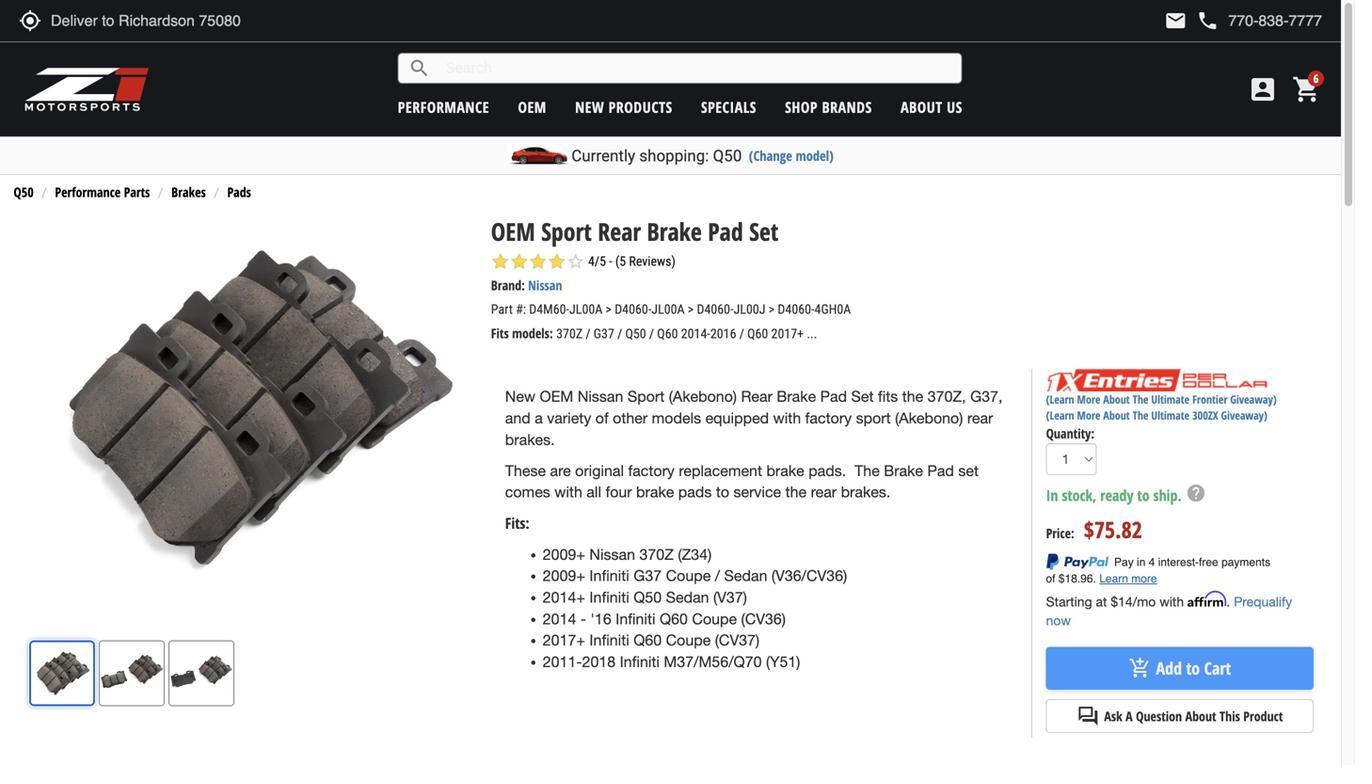 Task type: describe. For each thing, give the bounding box(es) containing it.
add_shopping_cart
[[1129, 657, 1151, 680]]

about inside 'question_answer ask a question about this product'
[[1185, 707, 1216, 725]]

2 star from the left
[[510, 252, 529, 271]]

3 star from the left
[[529, 252, 548, 271]]

brand:
[[491, 276, 525, 294]]

fits
[[878, 388, 898, 405]]

m37/m56/q70
[[664, 653, 762, 671]]

pad inside oem sport rear brake pad set star star star star star_border 4/5 - (5 reviews) brand: nissan part #: d4m60-jl00a > d4060-jl00a > d4060-jl00j > d4060-4gh0a fits models: 370z / g37 / q50 / q60 2014-2016 / q60 2017+ ...
[[708, 214, 743, 248]]

service
[[734, 483, 781, 501]]

ask
[[1104, 707, 1122, 725]]

rear inside new oem nissan sport (akebono) rear brake pad set fits the 370z, g37, and a variety of other models equipped with factory sport (akebono) rear brakes.
[[967, 409, 993, 427]]

jl00j
[[734, 302, 766, 317]]

shop brands
[[785, 97, 872, 117]]

models
[[652, 409, 701, 427]]

(cv37)
[[715, 632, 760, 649]]

(z34)
[[678, 546, 712, 563]]

shopping_cart
[[1292, 74, 1322, 104]]

(learn more about the ultimate frontier giveaway) (learn more about the ultimate 300zx giveaway)
[[1046, 392, 1277, 423]]

models:
[[512, 324, 553, 342]]

1 jl00a from the left
[[569, 302, 603, 317]]

oem for oem
[[518, 97, 547, 117]]

new oem nissan sport (akebono) rear brake pad set fits the 370z, g37, and a variety of other models equipped with factory sport (akebono) rear brakes.
[[505, 388, 1003, 448]]

/mo
[[1133, 594, 1156, 609]]

(v36/cv36)
[[772, 567, 847, 585]]

help
[[1186, 483, 1206, 503]]

3 d4060- from the left
[[778, 302, 815, 317]]

oem for oem sport rear brake pad set star star star star star_border 4/5 - (5 reviews) brand: nissan part #: d4m60-jl00a > d4060-jl00a > d4060-jl00j > d4060-4gh0a fits models: 370z / g37 / q50 / q60 2014-2016 / q60 2017+ ...
[[491, 214, 535, 248]]

factory inside these are original factory replacement brake pads.  the brake pad set comes with all four brake pads to service the rear brakes.
[[628, 462, 675, 479]]

question
[[1136, 707, 1182, 725]]

brakes
[[171, 183, 206, 201]]

currently
[[571, 146, 635, 165]]

2011-
[[543, 653, 582, 671]]

the inside these are original factory replacement brake pads.  the brake pad set comes with all four brake pads to service the rear brakes.
[[785, 483, 807, 501]]

q50 link
[[14, 183, 34, 201]]

2 ultimate from the top
[[1151, 408, 1190, 423]]

2018
[[582, 653, 616, 671]]

of
[[596, 409, 609, 427]]

1 vertical spatial giveaway)
[[1221, 408, 1268, 423]]

0 vertical spatial giveaway)
[[1230, 392, 1277, 407]]

performance parts link
[[55, 183, 150, 201]]

phone link
[[1196, 9, 1322, 32]]

ship.
[[1153, 485, 1182, 505]]

2 vertical spatial coupe
[[666, 632, 711, 649]]

$14
[[1111, 594, 1133, 609]]

/ inside 2009+ nissan 370z (z34) 2009+ infiniti g37 coupe / sedan (v36/cv36) 2014+ infiniti q50 sedan (v37) 2014 - '16 infiniti q60 coupe (cv36) 2017+ infiniti q60 coupe (cv37) 2011-2018 infiniti m37/m56/q70 (y51)
[[715, 567, 720, 585]]

performance link
[[398, 97, 489, 117]]

brake inside new oem nissan sport (akebono) rear brake pad set fits the 370z, g37, and a variety of other models equipped with factory sport (akebono) rear brakes.
[[777, 388, 816, 405]]

with inside these are original factory replacement brake pads.  the brake pad set comes with all four brake pads to service the rear brakes.
[[555, 483, 582, 501]]

to inside in stock, ready to ship. help
[[1137, 485, 1150, 505]]

0 horizontal spatial sedan
[[666, 589, 709, 606]]

oem sport rear brake pad set star star star star star_border 4/5 - (5 reviews) brand: nissan part #: d4m60-jl00a > d4060-jl00a > d4060-jl00j > d4060-4gh0a fits models: 370z / g37 / q50 / q60 2014-2016 / q60 2017+ ...
[[491, 214, 851, 342]]

phone
[[1196, 9, 1219, 32]]

shopping_cart link
[[1287, 74, 1322, 104]]

performance parts
[[55, 183, 150, 201]]

1 d4060- from the left
[[615, 302, 652, 317]]

2009+ nissan 370z (z34) 2009+ infiniti g37 coupe / sedan (v36/cv36) 2014+ infiniti q50 sedan (v37) 2014 - '16 infiniti q60 coupe (cv36) 2017+ infiniti q60 coupe (cv37) 2011-2018 infiniti m37/m56/q70 (y51)
[[543, 546, 847, 671]]

us
[[947, 97, 962, 117]]

g37,
[[970, 388, 1003, 405]]

this
[[1220, 707, 1240, 725]]

(y51)
[[766, 653, 800, 671]]

.
[[1227, 594, 1230, 609]]

shop brands link
[[785, 97, 872, 117]]

2 (learn from the top
[[1046, 408, 1074, 423]]

2 more from the top
[[1077, 408, 1101, 423]]

about us
[[901, 97, 962, 117]]

(cv36)
[[741, 610, 786, 628]]

d4m60-
[[529, 302, 569, 317]]

0 horizontal spatial brake
[[636, 483, 674, 501]]

1 ultimate from the top
[[1151, 392, 1190, 407]]

add_shopping_cart add to cart
[[1129, 657, 1231, 680]]

starting
[[1046, 594, 1092, 609]]

2 jl00a from the left
[[652, 302, 685, 317]]

q50 inside 2009+ nissan 370z (z34) 2009+ infiniti g37 coupe / sedan (v36/cv36) 2014+ infiniti q50 sedan (v37) 2014 - '16 infiniti q60 coupe (cv36) 2017+ infiniti q60 coupe (cv37) 2011-2018 infiniti m37/m56/q70 (y51)
[[634, 589, 662, 606]]

these are original factory replacement brake pads.  the brake pad set comes with all four brake pads to service the rear brakes.
[[505, 462, 979, 501]]

performance
[[398, 97, 489, 117]]

'16
[[591, 610, 611, 628]]

1 2009+ from the top
[[543, 546, 585, 563]]

part
[[491, 302, 513, 317]]

other
[[613, 409, 648, 427]]

sport inside new oem nissan sport (akebono) rear brake pad set fits the 370z, g37, and a variety of other models equipped with factory sport (akebono) rear brakes.
[[628, 388, 665, 405]]

currently shopping: q50 (change model)
[[571, 146, 834, 165]]

and
[[505, 409, 531, 427]]

a
[[535, 409, 543, 427]]

affirm
[[1188, 591, 1227, 607]]

performance
[[55, 183, 121, 201]]

pads
[[227, 183, 251, 201]]

about up (learn more about the ultimate 300zx giveaway) link
[[1103, 392, 1130, 407]]

model)
[[796, 146, 834, 165]]

pads
[[678, 483, 712, 501]]

prequalify
[[1234, 594, 1292, 609]]

four
[[606, 483, 632, 501]]

nissan inside oem sport rear brake pad set star star star star star_border 4/5 - (5 reviews) brand: nissan part #: d4m60-jl00a > d4060-jl00a > d4060-jl00j > d4060-4gh0a fits models: 370z / g37 / q50 / q60 2014-2016 / q60 2017+ ...
[[528, 276, 562, 294]]

frontier
[[1192, 392, 1228, 407]]

brakes. inside these are original factory replacement brake pads.  the brake pad set comes with all four brake pads to service the rear brakes.
[[841, 483, 891, 501]]

in
[[1046, 485, 1058, 505]]

brake inside these are original factory replacement brake pads.  the brake pad set comes with all four brake pads to service the rear brakes.
[[884, 462, 923, 479]]

brake inside oem sport rear brake pad set star star star star star_border 4/5 - (5 reviews) brand: nissan part #: d4m60-jl00a > d4060-jl00a > d4060-jl00j > d4060-4gh0a fits models: 370z / g37 / q50 / q60 2014-2016 / q60 2017+ ...
[[647, 214, 702, 248]]

2014+
[[543, 589, 585, 606]]

new products link
[[575, 97, 673, 117]]

search
[[408, 57, 431, 80]]

the inside new oem nissan sport (akebono) rear brake pad set fits the 370z, g37, and a variety of other models equipped with factory sport (akebono) rear brakes.
[[902, 388, 923, 405]]

brakes. inside new oem nissan sport (akebono) rear brake pad set fits the 370z, g37, and a variety of other models equipped with factory sport (akebono) rear brakes.
[[505, 431, 555, 448]]

equipped
[[705, 409, 769, 427]]

370z inside 2009+ nissan 370z (z34) 2009+ infiniti g37 coupe / sedan (v36/cv36) 2014+ infiniti q50 sedan (v37) 2014 - '16 infiniti q60 coupe (cv36) 2017+ infiniti q60 coupe (cv37) 2011-2018 infiniti m37/m56/q70 (y51)
[[639, 546, 674, 563]]

1 > from the left
[[606, 302, 612, 317]]

brands
[[822, 97, 872, 117]]

rear inside oem sport rear brake pad set star star star star star_border 4/5 - (5 reviews) brand: nissan part #: d4m60-jl00a > d4060-jl00a > d4060-jl00j > d4060-4gh0a fits models: 370z / g37 / q50 / q60 2014-2016 / q60 2017+ ...
[[598, 214, 641, 248]]

370z,
[[928, 388, 966, 405]]

2017+ inside oem sport rear brake pad set star star star star star_border 4/5 - (5 reviews) brand: nissan part #: d4m60-jl00a > d4060-jl00a > d4060-jl00j > d4060-4gh0a fits models: 370z / g37 / q50 / q60 2014-2016 / q60 2017+ ...
[[771, 326, 804, 342]]

comes
[[505, 483, 550, 501]]

mail phone
[[1164, 9, 1219, 32]]



Task type: locate. For each thing, give the bounding box(es) containing it.
0 vertical spatial ultimate
[[1151, 392, 1190, 407]]

0 vertical spatial more
[[1077, 392, 1101, 407]]

Search search field
[[431, 54, 962, 83]]

1 horizontal spatial brakes.
[[841, 483, 891, 501]]

brake
[[766, 462, 804, 479], [636, 483, 674, 501]]

ready
[[1100, 485, 1134, 505]]

2 d4060- from the left
[[697, 302, 734, 317]]

quantity:
[[1046, 424, 1095, 442]]

nissan up d4m60-
[[528, 276, 562, 294]]

giveaway) right frontier
[[1230, 392, 1277, 407]]

0 vertical spatial rear
[[967, 409, 993, 427]]

(akebono) down 370z,
[[895, 409, 963, 427]]

with right the equipped
[[773, 409, 801, 427]]

pad inside these are original factory replacement brake pads.  the brake pad set comes with all four brake pads to service the rear brakes.
[[927, 462, 954, 479]]

1 vertical spatial sedan
[[666, 589, 709, 606]]

1 horizontal spatial d4060-
[[697, 302, 734, 317]]

rear
[[967, 409, 993, 427], [811, 483, 837, 501]]

prequalify now link
[[1046, 594, 1292, 628]]

fits
[[491, 324, 509, 342]]

2014-
[[681, 326, 710, 342]]

2 horizontal spatial with
[[1160, 594, 1184, 609]]

brake down sport
[[884, 462, 923, 479]]

with
[[773, 409, 801, 427], [555, 483, 582, 501], [1160, 594, 1184, 609]]

1 vertical spatial oem
[[491, 214, 535, 248]]

0 vertical spatial the
[[1133, 392, 1149, 407]]

0 horizontal spatial jl00a
[[569, 302, 603, 317]]

2 vertical spatial brake
[[884, 462, 923, 479]]

0 horizontal spatial 2017+
[[543, 632, 585, 649]]

about down (learn more about the ultimate frontier giveaway) link
[[1103, 408, 1130, 423]]

0 vertical spatial sedan
[[724, 567, 767, 585]]

about left us
[[901, 97, 943, 117]]

1 vertical spatial the
[[1133, 408, 1149, 423]]

...
[[807, 326, 817, 342]]

1 horizontal spatial factory
[[805, 409, 852, 427]]

to
[[716, 483, 729, 501], [1137, 485, 1150, 505], [1186, 657, 1200, 680]]

rear up the equipped
[[741, 388, 773, 405]]

factory up four in the left of the page
[[628, 462, 675, 479]]

(learn more about the ultimate frontier giveaway) link
[[1046, 392, 1277, 407]]

new
[[505, 388, 536, 405]]

1 (learn from the top
[[1046, 392, 1074, 407]]

0 horizontal spatial d4060-
[[615, 302, 652, 317]]

> up 2014-
[[688, 302, 694, 317]]

0 horizontal spatial >
[[606, 302, 612, 317]]

coupe
[[666, 567, 711, 585], [692, 610, 737, 628], [666, 632, 711, 649]]

pad left set
[[927, 462, 954, 479]]

brakes.
[[505, 431, 555, 448], [841, 483, 891, 501]]

question_answer ask a question about this product
[[1077, 705, 1283, 728]]

the down sport
[[855, 462, 880, 479]]

oem up brand:
[[491, 214, 535, 248]]

4 star from the left
[[548, 252, 566, 271]]

1 vertical spatial brakes.
[[841, 483, 891, 501]]

my_location
[[19, 9, 41, 32]]

1 vertical spatial set
[[851, 388, 874, 405]]

brakes. down sport
[[841, 483, 891, 501]]

0 vertical spatial factory
[[805, 409, 852, 427]]

q50
[[713, 146, 742, 165], [14, 183, 34, 201], [625, 326, 646, 342], [634, 589, 662, 606]]

(change model) link
[[749, 146, 834, 165]]

d4060-
[[615, 302, 652, 317], [697, 302, 734, 317], [778, 302, 815, 317]]

(change
[[749, 146, 792, 165]]

product
[[1243, 707, 1283, 725]]

1 vertical spatial 2017+
[[543, 632, 585, 649]]

2014
[[543, 610, 576, 628]]

0 vertical spatial brake
[[766, 462, 804, 479]]

0 vertical spatial set
[[749, 214, 779, 248]]

1 horizontal spatial >
[[688, 302, 694, 317]]

coupe down (z34)
[[666, 567, 711, 585]]

2016
[[710, 326, 736, 342]]

0 vertical spatial the
[[902, 388, 923, 405]]

0 horizontal spatial brakes.
[[505, 431, 555, 448]]

q50 inside oem sport rear brake pad set star star star star star_border 4/5 - (5 reviews) brand: nissan part #: d4m60-jl00a > d4060-jl00a > d4060-jl00j > d4060-4gh0a fits models: 370z / g37 / q50 / q60 2014-2016 / q60 2017+ ...
[[625, 326, 646, 342]]

1 vertical spatial factory
[[628, 462, 675, 479]]

1 vertical spatial (learn
[[1046, 408, 1074, 423]]

1 vertical spatial rear
[[811, 483, 837, 501]]

sport inside oem sport rear brake pad set star star star star star_border 4/5 - (5 reviews) brand: nissan part #: d4m60-jl00a > d4060-jl00a > d4060-jl00j > d4060-4gh0a fits models: 370z / g37 / q50 / q60 2014-2016 / q60 2017+ ...
[[541, 214, 592, 248]]

2 horizontal spatial pad
[[927, 462, 954, 479]]

2017+ left ...
[[771, 326, 804, 342]]

0 vertical spatial (learn
[[1046, 392, 1074, 407]]

2 horizontal spatial brake
[[884, 462, 923, 479]]

0 vertical spatial 370z
[[556, 326, 583, 342]]

d4060- up "2016"
[[697, 302, 734, 317]]

sedan up '(v37)'
[[724, 567, 767, 585]]

oem inside new oem nissan sport (akebono) rear brake pad set fits the 370z, g37, and a variety of other models equipped with factory sport (akebono) rear brakes.
[[540, 388, 573, 405]]

d4060- up ...
[[778, 302, 815, 317]]

0 horizontal spatial rear
[[811, 483, 837, 501]]

products
[[609, 97, 673, 117]]

specials link
[[701, 97, 757, 117]]

nissan inside new oem nissan sport (akebono) rear brake pad set fits the 370z, g37, and a variety of other models equipped with factory sport (akebono) rear brakes.
[[578, 388, 623, 405]]

to right 'add'
[[1186, 657, 1200, 680]]

add
[[1156, 657, 1182, 680]]

rear right "service" on the bottom of the page
[[811, 483, 837, 501]]

all
[[587, 483, 601, 501]]

0 vertical spatial rear
[[598, 214, 641, 248]]

1 vertical spatial the
[[785, 483, 807, 501]]

oem left new
[[518, 97, 547, 117]]

nissan inside 2009+ nissan 370z (z34) 2009+ infiniti g37 coupe / sedan (v36/cv36) 2014+ infiniti q50 sedan (v37) 2014 - '16 infiniti q60 coupe (cv36) 2017+ infiniti q60 coupe (cv37) 2011-2018 infiniti m37/m56/q70 (y51)
[[590, 546, 635, 563]]

brake down shopping:
[[647, 214, 702, 248]]

new
[[575, 97, 604, 117]]

sport up other at left
[[628, 388, 665, 405]]

2 2009+ from the top
[[543, 567, 585, 585]]

1 star from the left
[[491, 252, 510, 271]]

(akebono) up models
[[669, 388, 737, 405]]

to left ship.
[[1137, 485, 1150, 505]]

1 vertical spatial pad
[[820, 388, 847, 405]]

g37
[[594, 326, 614, 342], [634, 567, 662, 585]]

2017+ up 2011-
[[543, 632, 585, 649]]

1 horizontal spatial set
[[851, 388, 874, 405]]

factory left sport
[[805, 409, 852, 427]]

0 vertical spatial 2009+
[[543, 546, 585, 563]]

about
[[901, 97, 943, 117], [1103, 392, 1130, 407], [1103, 408, 1130, 423], [1185, 707, 1216, 725]]

star_border
[[566, 252, 585, 271]]

0 horizontal spatial factory
[[628, 462, 675, 479]]

0 vertical spatial brakes.
[[505, 431, 555, 448]]

the right the fits on the bottom right of page
[[902, 388, 923, 405]]

shop
[[785, 97, 818, 117]]

(v37)
[[713, 589, 747, 606]]

star
[[491, 252, 510, 271], [510, 252, 529, 271], [529, 252, 548, 271], [548, 252, 566, 271]]

rear inside these are original factory replacement brake pads.  the brake pad set comes with all four brake pads to service the rear brakes.
[[811, 483, 837, 501]]

1 horizontal spatial 2017+
[[771, 326, 804, 342]]

1 horizontal spatial 370z
[[639, 546, 674, 563]]

0 vertical spatial with
[[773, 409, 801, 427]]

/
[[586, 326, 591, 342], [617, 326, 622, 342], [649, 326, 654, 342], [739, 326, 744, 342], [715, 567, 720, 585]]

the
[[902, 388, 923, 405], [785, 483, 807, 501]]

brakes. down a at bottom left
[[505, 431, 555, 448]]

1 horizontal spatial rear
[[741, 388, 773, 405]]

set
[[958, 462, 979, 479]]

the down (learn more about the ultimate frontier giveaway) link
[[1133, 408, 1149, 423]]

the up (learn more about the ultimate 300zx giveaway) link
[[1133, 392, 1149, 407]]

1 horizontal spatial g37
[[634, 567, 662, 585]]

0 horizontal spatial (akebono)
[[669, 388, 737, 405]]

2 > from the left
[[688, 302, 694, 317]]

1 more from the top
[[1077, 392, 1101, 407]]

brake up "service" on the bottom of the page
[[766, 462, 804, 479]]

0 horizontal spatial g37
[[594, 326, 614, 342]]

1 horizontal spatial sedan
[[724, 567, 767, 585]]

the inside these are original factory replacement brake pads.  the brake pad set comes with all four brake pads to service the rear brakes.
[[855, 462, 880, 479]]

1 horizontal spatial rear
[[967, 409, 993, 427]]

1 vertical spatial coupe
[[692, 610, 737, 628]]

nissan
[[528, 276, 562, 294], [578, 388, 623, 405], [590, 546, 635, 563]]

1 vertical spatial sport
[[628, 388, 665, 405]]

question_answer
[[1077, 705, 1100, 728]]

2 vertical spatial the
[[855, 462, 880, 479]]

0 horizontal spatial sport
[[541, 214, 592, 248]]

mail link
[[1164, 9, 1187, 32]]

to down replacement
[[716, 483, 729, 501]]

to inside these are original factory replacement brake pads.  the brake pad set comes with all four brake pads to service the rear brakes.
[[716, 483, 729, 501]]

set up sport
[[851, 388, 874, 405]]

nissan link
[[528, 276, 562, 294]]

sedan left '(v37)'
[[666, 589, 709, 606]]

370z down d4m60-
[[556, 326, 583, 342]]

brake right four in the left of the page
[[636, 483, 674, 501]]

1 horizontal spatial (akebono)
[[895, 409, 963, 427]]

shopping:
[[639, 146, 709, 165]]

nissan up of
[[578, 388, 623, 405]]

0 horizontal spatial set
[[749, 214, 779, 248]]

4/5 -
[[588, 254, 612, 269]]

stock,
[[1062, 485, 1097, 505]]

1 vertical spatial more
[[1077, 408, 1101, 423]]

cart
[[1204, 657, 1231, 680]]

2 horizontal spatial d4060-
[[778, 302, 815, 317]]

1 vertical spatial rear
[[741, 388, 773, 405]]

0 vertical spatial 2017+
[[771, 326, 804, 342]]

1 vertical spatial ultimate
[[1151, 408, 1190, 423]]

with right /mo
[[1160, 594, 1184, 609]]

account_box link
[[1243, 74, 1283, 104]]

0 vertical spatial g37
[[594, 326, 614, 342]]

1 horizontal spatial the
[[902, 388, 923, 405]]

ultimate up (learn more about the ultimate 300zx giveaway) link
[[1151, 392, 1190, 407]]

ultimate down (learn more about the ultimate frontier giveaway) link
[[1151, 408, 1190, 423]]

oem inside oem sport rear brake pad set star star star star star_border 4/5 - (5 reviews) brand: nissan part #: d4m60-jl00a > d4060-jl00a > d4060-jl00j > d4060-4gh0a fits models: 370z / g37 / q50 / q60 2014-2016 / q60 2017+ ...
[[491, 214, 535, 248]]

rear inside new oem nissan sport (akebono) rear brake pad set fits the 370z, g37, and a variety of other models equipped with factory sport (akebono) rear brakes.
[[741, 388, 773, 405]]

2 horizontal spatial >
[[769, 302, 775, 317]]

z1 motorsports logo image
[[24, 66, 150, 113]]

pad inside new oem nissan sport (akebono) rear brake pad set fits the 370z, g37, and a variety of other models equipped with factory sport (akebono) rear brakes.
[[820, 388, 847, 405]]

2017+ inside 2009+ nissan 370z (z34) 2009+ infiniti g37 coupe / sedan (v36/cv36) 2014+ infiniti q50 sedan (v37) 2014 - '16 infiniti q60 coupe (cv36) 2017+ infiniti q60 coupe (cv37) 2011-2018 infiniti m37/m56/q70 (y51)
[[543, 632, 585, 649]]

jl00a down star_border
[[569, 302, 603, 317]]

set
[[749, 214, 779, 248], [851, 388, 874, 405]]

2 vertical spatial nissan
[[590, 546, 635, 563]]

1 vertical spatial (akebono)
[[895, 409, 963, 427]]

about us link
[[901, 97, 962, 117]]

brake down ...
[[777, 388, 816, 405]]

0 vertical spatial pad
[[708, 214, 743, 248]]

g37 inside 2009+ nissan 370z (z34) 2009+ infiniti g37 coupe / sedan (v36/cv36) 2014+ infiniti q50 sedan (v37) 2014 - '16 infiniti q60 coupe (cv36) 2017+ infiniti q60 coupe (cv37) 2011-2018 infiniti m37/m56/q70 (y51)
[[634, 567, 662, 585]]

oem up variety
[[540, 388, 573, 405]]

1 vertical spatial nissan
[[578, 388, 623, 405]]

1 horizontal spatial with
[[773, 409, 801, 427]]

0 horizontal spatial to
[[716, 483, 729, 501]]

now
[[1046, 612, 1071, 628]]

d4060- right d4m60-
[[615, 302, 652, 317]]

set inside oem sport rear brake pad set star star star star star_border 4/5 - (5 reviews) brand: nissan part #: d4m60-jl00a > d4060-jl00a > d4060-jl00j > d4060-4gh0a fits models: 370z / g37 / q50 / q60 2014-2016 / q60 2017+ ...
[[749, 214, 779, 248]]

0 vertical spatial brake
[[647, 214, 702, 248]]

mail
[[1164, 9, 1187, 32]]

about left this at the bottom of page
[[1185, 707, 1216, 725]]

0 horizontal spatial with
[[555, 483, 582, 501]]

0 horizontal spatial the
[[785, 483, 807, 501]]

2 horizontal spatial to
[[1186, 657, 1200, 680]]

set down (change
[[749, 214, 779, 248]]

$75.82
[[1084, 514, 1142, 545]]

4gh0a
[[815, 302, 851, 317]]

1 horizontal spatial to
[[1137, 485, 1150, 505]]

pad down currently shopping: q50 (change model)
[[708, 214, 743, 248]]

sport up star_border
[[541, 214, 592, 248]]

set inside new oem nissan sport (akebono) rear brake pad set fits the 370z, g37, and a variety of other models equipped with factory sport (akebono) rear brakes.
[[851, 388, 874, 405]]

2 vertical spatial pad
[[927, 462, 954, 479]]

> right jl00j
[[769, 302, 775, 317]]

rear up 4/5 -
[[598, 214, 641, 248]]

nissan down four in the left of the page
[[590, 546, 635, 563]]

370z
[[556, 326, 583, 342], [639, 546, 674, 563]]

0 vertical spatial nissan
[[528, 276, 562, 294]]

the
[[1133, 392, 1149, 407], [1133, 408, 1149, 423], [855, 462, 880, 479]]

price: $75.82
[[1046, 514, 1142, 545]]

1 horizontal spatial pad
[[820, 388, 847, 405]]

are
[[550, 462, 571, 479]]

1 vertical spatial brake
[[636, 483, 674, 501]]

more
[[1077, 392, 1101, 407], [1077, 408, 1101, 423]]

with inside starting at $14 /mo with affirm .
[[1160, 594, 1184, 609]]

coupe up m37/m56/q70 on the bottom of the page
[[666, 632, 711, 649]]

replacement
[[679, 462, 762, 479]]

370z left (z34)
[[639, 546, 674, 563]]

0 horizontal spatial brake
[[647, 214, 702, 248]]

1 horizontal spatial brake
[[766, 462, 804, 479]]

1 horizontal spatial brake
[[777, 388, 816, 405]]

0 vertical spatial coupe
[[666, 567, 711, 585]]

0 vertical spatial (akebono)
[[669, 388, 737, 405]]

coupe down '(v37)'
[[692, 610, 737, 628]]

sport
[[856, 409, 891, 427]]

factory inside new oem nissan sport (akebono) rear brake pad set fits the 370z, g37, and a variety of other models equipped with factory sport (akebono) rear brakes.
[[805, 409, 852, 427]]

the right "service" on the bottom of the page
[[785, 483, 807, 501]]

370z inside oem sport rear brake pad set star star star star star_border 4/5 - (5 reviews) brand: nissan part #: d4m60-jl00a > d4060-jl00a > d4060-jl00j > d4060-4gh0a fits models: 370z / g37 / q50 / q60 2014-2016 / q60 2017+ ...
[[556, 326, 583, 342]]

3 > from the left
[[769, 302, 775, 317]]

pads link
[[227, 183, 251, 201]]

#:
[[516, 302, 526, 317]]

> down 4/5 -
[[606, 302, 612, 317]]

rear down g37,
[[967, 409, 993, 427]]

sedan
[[724, 567, 767, 585], [666, 589, 709, 606]]

1 vertical spatial brake
[[777, 388, 816, 405]]

1 horizontal spatial jl00a
[[652, 302, 685, 317]]

with inside new oem nissan sport (akebono) rear brake pad set fits the 370z, g37, and a variety of other models equipped with factory sport (akebono) rear brakes.
[[773, 409, 801, 427]]

new products
[[575, 97, 673, 117]]

-
[[580, 610, 586, 628]]

0 horizontal spatial pad
[[708, 214, 743, 248]]

1 horizontal spatial sport
[[628, 388, 665, 405]]

g37 inside oem sport rear brake pad set star star star star star_border 4/5 - (5 reviews) brand: nissan part #: d4m60-jl00a > d4060-jl00a > d4060-jl00j > d4060-4gh0a fits models: 370z / g37 / q50 / q60 2014-2016 / q60 2017+ ...
[[594, 326, 614, 342]]

rear
[[598, 214, 641, 248], [741, 388, 773, 405]]

2 vertical spatial oem
[[540, 388, 573, 405]]

300zx
[[1192, 408, 1218, 423]]

0 vertical spatial sport
[[541, 214, 592, 248]]

pad left the fits on the bottom right of page
[[820, 388, 847, 405]]

1 vertical spatial 370z
[[639, 546, 674, 563]]

0 vertical spatial oem
[[518, 97, 547, 117]]

with down are
[[555, 483, 582, 501]]

giveaway) down frontier
[[1221, 408, 1268, 423]]

fits:
[[505, 513, 530, 533]]

1 vertical spatial 2009+
[[543, 567, 585, 585]]

jl00a up 2014-
[[652, 302, 685, 317]]

parts
[[124, 183, 150, 201]]

0 horizontal spatial rear
[[598, 214, 641, 248]]

1 vertical spatial g37
[[634, 567, 662, 585]]



Task type: vqa. For each thing, say whether or not it's contained in the screenshot.
2nd The "42" from the top
no



